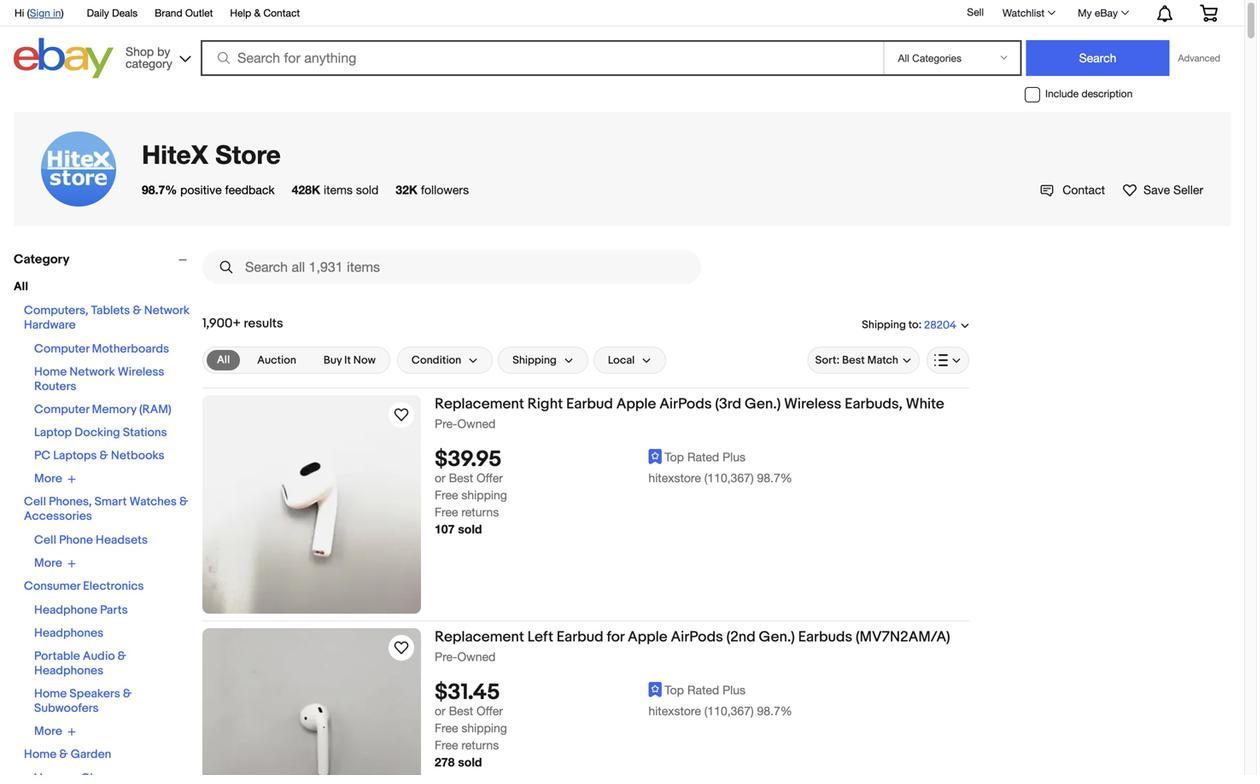 Task type: locate. For each thing, give the bounding box(es) containing it.
sold right items
[[356, 183, 379, 197]]

owned for $39.95
[[458, 417, 496, 431]]

returns inside hitexstore (110,367) 98.7% free shipping free returns 107 sold
[[462, 506, 499, 520]]

2 vertical spatial more button
[[34, 725, 76, 740]]

shipping down $31.45
[[462, 722, 507, 736]]

1 top from the top
[[665, 451, 684, 465]]

or best offer for $39.95
[[435, 471, 503, 486]]

0 vertical spatial owned
[[458, 417, 496, 431]]

hitex store image
[[41, 132, 116, 207]]

0 horizontal spatial wireless
[[118, 365, 164, 380]]

computers, tablets & network hardware
[[24, 304, 190, 333]]

best up 278
[[449, 705, 474, 719]]

gen.) right "(2nd"
[[759, 629, 795, 647]]

0 horizontal spatial contact
[[264, 7, 300, 19]]

0 vertical spatial more button
[[34, 472, 76, 487]]

shipping inside hitexstore (110,367) 98.7% free shipping free returns 107 sold
[[462, 489, 507, 503]]

1 vertical spatial more
[[34, 557, 62, 571]]

contact inside the contact link
[[1063, 183, 1106, 197]]

sold right the "107"
[[458, 523, 482, 537]]

1 vertical spatial or best offer
[[435, 705, 503, 719]]

3 free from the top
[[435, 722, 458, 736]]

plus down (3rd
[[723, 451, 746, 465]]

2 rated from the top
[[688, 684, 720, 698]]

1 vertical spatial returns
[[462, 739, 499, 753]]

2 vertical spatial best
[[449, 705, 474, 719]]

& down laptop docking stations link on the left of the page
[[100, 449, 108, 464]]

hitex store link
[[142, 139, 281, 170]]

sold for $31.45
[[458, 756, 482, 770]]

sell
[[968, 6, 984, 18]]

1 vertical spatial plus
[[723, 684, 746, 698]]

network up the motherboards
[[144, 304, 190, 318]]

home down the portable on the bottom left of page
[[34, 687, 67, 702]]

1 vertical spatial 98.7%
[[758, 471, 793, 486]]

home & garden link
[[24, 748, 111, 763]]

cell phone headsets link
[[34, 534, 148, 548]]

earbud inside replacement right earbud apple airpods (3rd gen.) wireless earbuds, white pre-owned
[[567, 396, 613, 414]]

airpods
[[660, 396, 712, 414], [671, 629, 724, 647]]

1 vertical spatial owned
[[458, 650, 496, 664]]

1 vertical spatial (110,367)
[[705, 705, 754, 719]]

2 replacement from the top
[[435, 629, 525, 647]]

0 vertical spatial (110,367)
[[705, 471, 754, 486]]

more
[[34, 472, 62, 487], [34, 557, 62, 571], [34, 725, 62, 740]]

top rated plus image
[[649, 450, 662, 465], [649, 683, 662, 698]]

hi
[[15, 7, 24, 19]]

more up consumer
[[34, 557, 62, 571]]

0 vertical spatial top rated plus
[[665, 451, 746, 465]]

1 vertical spatial more button
[[34, 557, 76, 571]]

0 vertical spatial offer
[[477, 471, 503, 486]]

returns down $31.45
[[462, 739, 499, 753]]

2 or best offer from the top
[[435, 705, 503, 719]]

shipping for $31.45
[[462, 722, 507, 736]]

1 top rated plus image from the top
[[649, 450, 662, 465]]

my ebay link
[[1069, 3, 1137, 23]]

2 (110,367) from the top
[[705, 705, 754, 719]]

1 vertical spatial home
[[34, 687, 67, 702]]

sign in link
[[30, 7, 61, 19]]

pre- for $39.95
[[435, 417, 458, 431]]

2 vertical spatial more
[[34, 725, 62, 740]]

1 vertical spatial rated
[[688, 684, 720, 698]]

or best offer up 278
[[435, 705, 503, 719]]

top rated plus down replacement left earbud for apple airpods (2nd gen.) earbuds (‎mv7n2am/a) pre-owned
[[665, 684, 746, 698]]

1 vertical spatial sold
[[458, 523, 482, 537]]

98.7% inside hitexstore (110,367) 98.7% free shipping free returns 278 sold
[[758, 705, 793, 719]]

offer for $39.95
[[477, 471, 503, 486]]

owned up $31.45
[[458, 650, 496, 664]]

more button up consumer
[[34, 557, 76, 571]]

consumer
[[24, 580, 80, 594]]

owned inside replacement right earbud apple airpods (3rd gen.) wireless earbuds, white pre-owned
[[458, 417, 496, 431]]

0 vertical spatial or
[[435, 471, 446, 486]]

1 more from the top
[[34, 472, 62, 487]]

replacement for $31.45
[[435, 629, 525, 647]]

contact right help
[[264, 7, 300, 19]]

rated down replacement left earbud for apple airpods (2nd gen.) earbuds (‎mv7n2am/a) pre-owned
[[688, 684, 720, 698]]

airpods left (3rd
[[660, 396, 712, 414]]

network inside computer motherboards home network wireless routers computer memory (ram) laptop docking stations pc laptops & netbooks
[[70, 365, 115, 380]]

(110,367) down replacement left earbud for apple airpods (2nd gen.) earbuds (‎mv7n2am/a) pre-owned
[[705, 705, 754, 719]]

top down replacement left earbud for apple airpods (2nd gen.) earbuds (‎mv7n2am/a) pre-owned
[[665, 684, 684, 698]]

seller
[[1174, 183, 1204, 197]]

0 vertical spatial headphones
[[34, 627, 104, 641]]

motherboards
[[92, 342, 169, 357]]

top rated plus down replacement right earbud apple airpods (3rd gen.) wireless earbuds, white pre-owned at the bottom
[[665, 451, 746, 465]]

Search all 1,931 items field
[[203, 250, 702, 285]]

428k
[[292, 183, 321, 197]]

apple
[[617, 396, 657, 414], [628, 629, 668, 647]]

107
[[435, 523, 455, 537]]

computer
[[34, 342, 89, 357], [34, 403, 89, 417]]

home left garden
[[24, 748, 57, 763]]

wireless inside replacement right earbud apple airpods (3rd gen.) wireless earbuds, white pre-owned
[[785, 396, 842, 414]]

1 replacement from the top
[[435, 396, 525, 414]]

2 returns from the top
[[462, 739, 499, 753]]

network for home
[[70, 365, 115, 380]]

1 vertical spatial shipping
[[513, 354, 557, 367]]

plus
[[723, 451, 746, 465], [723, 684, 746, 698]]

pre- inside replacement right earbud apple airpods (3rd gen.) wireless earbuds, white pre-owned
[[435, 417, 458, 431]]

owned inside replacement left earbud for apple airpods (2nd gen.) earbuds (‎mv7n2am/a) pre-owned
[[458, 650, 496, 664]]

headphones down headphone
[[34, 627, 104, 641]]

more button down subwoofers
[[34, 725, 76, 740]]

0 vertical spatial wireless
[[118, 365, 164, 380]]

& inside computer motherboards home network wireless routers computer memory (ram) laptop docking stations pc laptops & netbooks
[[100, 449, 108, 464]]

(2nd
[[727, 629, 756, 647]]

0 vertical spatial shipping
[[862, 319, 907, 332]]

or up the "107"
[[435, 471, 446, 486]]

listing options selector. list view selected. image
[[935, 354, 962, 367]]

category
[[14, 252, 70, 267]]

1 vertical spatial best
[[449, 471, 474, 486]]

plus for $31.45
[[723, 684, 746, 698]]

daily deals link
[[87, 4, 138, 23]]

cell phones, smart watches & accessories
[[24, 495, 188, 524]]

top rated plus image for $39.95
[[649, 450, 662, 465]]

0 vertical spatial computer
[[34, 342, 89, 357]]

1 plus from the top
[[723, 451, 746, 465]]

memory
[[92, 403, 137, 417]]

1 shipping from the top
[[462, 489, 507, 503]]

0 vertical spatial earbud
[[567, 396, 613, 414]]

headphone
[[34, 604, 97, 618]]

offer for $31.45
[[477, 705, 503, 719]]

cell phone headsets
[[34, 534, 148, 548]]

0 horizontal spatial shipping
[[513, 354, 557, 367]]

shipping down $39.95
[[462, 489, 507, 503]]

results
[[244, 316, 283, 332]]

replacement right earbud apple airpods (3rd gen.) wireless earbuds, white heading
[[435, 396, 945, 414]]

2 vertical spatial home
[[24, 748, 57, 763]]

1 vertical spatial all
[[217, 354, 230, 367]]

1 vertical spatial computer
[[34, 403, 89, 417]]

home network wireless routers link
[[34, 365, 164, 394]]

top down replacement right earbud apple airpods (3rd gen.) wireless earbuds, white pre-owned at the bottom
[[665, 451, 684, 465]]

All selected text field
[[217, 353, 230, 368]]

0 vertical spatial gen.)
[[745, 396, 781, 414]]

shipping left to
[[862, 319, 907, 332]]

returns
[[462, 506, 499, 520], [462, 739, 499, 753]]

top rated plus
[[665, 451, 746, 465], [665, 684, 746, 698]]

best right sort: at the right top
[[843, 354, 865, 367]]

shipping up right
[[513, 354, 557, 367]]

hitexstore (110,367) 98.7% free shipping free returns 278 sold
[[435, 705, 793, 770]]

1 offer from the top
[[477, 471, 503, 486]]

0 vertical spatial pre-
[[435, 417, 458, 431]]

1 vertical spatial gen.)
[[759, 629, 795, 647]]

1 vertical spatial pre-
[[435, 650, 458, 664]]

netbooks
[[111, 449, 165, 464]]

all down 1,900+
[[217, 354, 230, 367]]

2 shipping from the top
[[462, 722, 507, 736]]

2 top rated plus image from the top
[[649, 683, 662, 698]]

rated down replacement right earbud apple airpods (3rd gen.) wireless earbuds, white pre-owned at the bottom
[[688, 451, 720, 465]]

help
[[230, 7, 251, 19]]

or best offer
[[435, 471, 503, 486], [435, 705, 503, 719]]

1 vertical spatial top rated plus
[[665, 684, 746, 698]]

account navigation
[[5, 0, 1231, 26]]

1 more button from the top
[[34, 472, 76, 487]]

0 vertical spatial airpods
[[660, 396, 712, 414]]

sold inside hitexstore (110,367) 98.7% free shipping free returns 278 sold
[[458, 756, 482, 770]]

0 vertical spatial more
[[34, 472, 62, 487]]

& right help
[[254, 7, 261, 19]]

0 vertical spatial contact
[[264, 7, 300, 19]]

wireless down the motherboards
[[118, 365, 164, 380]]

0 vertical spatial sold
[[356, 183, 379, 197]]

shop
[[126, 44, 154, 59]]

in
[[53, 7, 61, 19]]

airpods left "(2nd"
[[671, 629, 724, 647]]

sign
[[30, 7, 50, 19]]

replacement inside replacement left earbud for apple airpods (2nd gen.) earbuds (‎mv7n2am/a) pre-owned
[[435, 629, 525, 647]]

hitexstore inside hitexstore (110,367) 98.7% free shipping free returns 278 sold
[[649, 705, 701, 719]]

main content
[[203, 244, 970, 776]]

hitexstore down replacement left earbud for apple airpods (2nd gen.) earbuds (‎mv7n2am/a) pre-owned
[[649, 705, 701, 719]]

cell left phones, at the bottom left of the page
[[24, 495, 46, 510]]

shipping inside dropdown button
[[513, 354, 557, 367]]

earbud right right
[[567, 396, 613, 414]]

best inside sort: best match "dropdown button"
[[843, 354, 865, 367]]

hitexstore inside hitexstore (110,367) 98.7% free shipping free returns 107 sold
[[649, 471, 701, 486]]

replacement inside replacement right earbud apple airpods (3rd gen.) wireless earbuds, white pre-owned
[[435, 396, 525, 414]]

1 pre- from the top
[[435, 417, 458, 431]]

(110,367) for $39.95
[[705, 471, 754, 486]]

apple down local dropdown button
[[617, 396, 657, 414]]

owned
[[458, 417, 496, 431], [458, 650, 496, 664]]

or best offer for $31.45
[[435, 705, 503, 719]]

1 vertical spatial cell
[[34, 534, 56, 548]]

computer down hardware
[[34, 342, 89, 357]]

1 vertical spatial replacement
[[435, 629, 525, 647]]

1 vertical spatial airpods
[[671, 629, 724, 647]]

more down pc
[[34, 472, 62, 487]]

more button
[[34, 472, 76, 487], [34, 557, 76, 571], [34, 725, 76, 740]]

& right watches
[[180, 495, 188, 510]]

(110,367) inside hitexstore (110,367) 98.7% free shipping free returns 107 sold
[[705, 471, 754, 486]]

hitexstore down replacement right earbud apple airpods (3rd gen.) wireless earbuds, white pre-owned at the bottom
[[649, 471, 701, 486]]

pre- inside replacement left earbud for apple airpods (2nd gen.) earbuds (‎mv7n2am/a) pre-owned
[[435, 650, 458, 664]]

2 owned from the top
[[458, 650, 496, 664]]

1,900+
[[203, 316, 241, 332]]

(‎mv7n2am/a)
[[856, 629, 951, 647]]

pre- up $31.45
[[435, 650, 458, 664]]

shop by category
[[126, 44, 172, 71]]

or for $39.95
[[435, 471, 446, 486]]

earbuds
[[799, 629, 853, 647]]

4 free from the top
[[435, 739, 458, 753]]

audio
[[83, 650, 115, 664]]

1 rated from the top
[[688, 451, 720, 465]]

0 vertical spatial best
[[843, 354, 865, 367]]

for
[[607, 629, 625, 647]]

1 vertical spatial network
[[70, 365, 115, 380]]

0 vertical spatial replacement
[[435, 396, 525, 414]]

2 more from the top
[[34, 557, 62, 571]]

1 (110,367) from the top
[[705, 471, 754, 486]]

1 vertical spatial contact
[[1063, 183, 1106, 197]]

sold right 278
[[458, 756, 482, 770]]

network inside computers, tablets & network hardware
[[144, 304, 190, 318]]

shipping for shipping
[[513, 354, 557, 367]]

computers, tablets & network hardware link
[[24, 304, 190, 333]]

0 vertical spatial all
[[14, 280, 28, 294]]

stations
[[123, 426, 167, 441]]

best up the "107"
[[449, 471, 474, 486]]

1 hitexstore from the top
[[649, 471, 701, 486]]

1 vertical spatial top rated plus image
[[649, 683, 662, 698]]

returns inside hitexstore (110,367) 98.7% free shipping free returns 278 sold
[[462, 739, 499, 753]]

replacement right earbud apple airpods (3rd gen.) wireless earbuds, white pre-owned
[[435, 396, 945, 431]]

hitexstore (110,367) 98.7% free shipping free returns 107 sold
[[435, 471, 793, 537]]

0 vertical spatial top rated plus image
[[649, 450, 662, 465]]

contact inside help & contact link
[[264, 7, 300, 19]]

owned up $39.95
[[458, 417, 496, 431]]

1 vertical spatial or
[[435, 705, 446, 719]]

0 vertical spatial or best offer
[[435, 471, 503, 486]]

or best offer up the "107"
[[435, 471, 503, 486]]

returns for $39.95
[[462, 506, 499, 520]]

sold inside hitexstore (110,367) 98.7% free shipping free returns 107 sold
[[458, 523, 482, 537]]

brand outlet link
[[155, 4, 213, 23]]

0 vertical spatial cell
[[24, 495, 46, 510]]

1 vertical spatial earbud
[[557, 629, 604, 647]]

more down subwoofers
[[34, 725, 62, 740]]

category button
[[14, 252, 195, 267]]

home
[[34, 365, 67, 380], [34, 687, 67, 702], [24, 748, 57, 763]]

32k followers
[[396, 183, 469, 197]]

none submit inside shop by category banner
[[1027, 40, 1170, 76]]

replacement left earbud for apple airpods (2nd gen.) earbuds (‎mv7n2am/a) heading
[[435, 629, 951, 647]]

278
[[435, 756, 455, 770]]

1 horizontal spatial shipping
[[862, 319, 907, 332]]

top for $39.95
[[665, 451, 684, 465]]

0 vertical spatial top
[[665, 451, 684, 465]]

1 horizontal spatial all
[[217, 354, 230, 367]]

top rated plus image down replacement right earbud apple airpods (3rd gen.) wireless earbuds, white pre-owned at the bottom
[[649, 450, 662, 465]]

earbud left for
[[557, 629, 604, 647]]

2 top rated plus from the top
[[665, 684, 746, 698]]

top rated plus image down replacement left earbud for apple airpods (2nd gen.) earbuds (‎mv7n2am/a) pre-owned
[[649, 683, 662, 698]]

2 offer from the top
[[477, 705, 503, 719]]

plus down "(2nd"
[[723, 684, 746, 698]]

1 horizontal spatial contact
[[1063, 183, 1106, 197]]

2 vertical spatial sold
[[458, 756, 482, 770]]

rated for $31.45
[[688, 684, 720, 698]]

1 vertical spatial shipping
[[462, 722, 507, 736]]

1 top rated plus from the top
[[665, 451, 746, 465]]

cell inside cell phones, smart watches & accessories
[[24, 495, 46, 510]]

cell down accessories
[[34, 534, 56, 548]]

replacement up $31.45
[[435, 629, 525, 647]]

2 or from the top
[[435, 705, 446, 719]]

or
[[435, 471, 446, 486], [435, 705, 446, 719]]

to
[[909, 319, 919, 332]]

earbuds,
[[845, 396, 903, 414]]

1 vertical spatial headphones
[[34, 664, 104, 679]]

0 vertical spatial returns
[[462, 506, 499, 520]]

1 horizontal spatial network
[[144, 304, 190, 318]]

contact left save
[[1063, 183, 1106, 197]]

1 owned from the top
[[458, 417, 496, 431]]

headphones link
[[34, 627, 104, 641]]

earbud for $39.95
[[567, 396, 613, 414]]

shop by category banner
[[5, 0, 1231, 83]]

1 vertical spatial apple
[[628, 629, 668, 647]]

1 vertical spatial wireless
[[785, 396, 842, 414]]

wireless down sort: at the right top
[[785, 396, 842, 414]]

returns down $39.95
[[462, 506, 499, 520]]

save seller button
[[1123, 181, 1204, 199]]

replacement down condition dropdown button
[[435, 396, 525, 414]]

electronics
[[83, 580, 144, 594]]

0 vertical spatial shipping
[[462, 489, 507, 503]]

daily deals
[[87, 7, 138, 19]]

1 vertical spatial hitexstore
[[649, 705, 701, 719]]

hardware
[[24, 318, 76, 333]]

0 horizontal spatial all
[[14, 280, 28, 294]]

(110,367)
[[705, 471, 754, 486], [705, 705, 754, 719]]

1 horizontal spatial wireless
[[785, 396, 842, 414]]

1 or from the top
[[435, 471, 446, 486]]

network for &
[[144, 304, 190, 318]]

0 vertical spatial hitexstore
[[649, 471, 701, 486]]

buy
[[324, 354, 342, 367]]

home inside computer motherboards home network wireless routers computer memory (ram) laptop docking stations pc laptops & netbooks
[[34, 365, 67, 380]]

brand outlet
[[155, 7, 213, 19]]

1 vertical spatial top
[[665, 684, 684, 698]]

followers
[[421, 183, 469, 197]]

shipping inside shipping to : 28204
[[862, 319, 907, 332]]

2 top from the top
[[665, 684, 684, 698]]

None submit
[[1027, 40, 1170, 76]]

computer down routers
[[34, 403, 89, 417]]

2 plus from the top
[[723, 684, 746, 698]]

0 vertical spatial home
[[34, 365, 67, 380]]

shipping inside hitexstore (110,367) 98.7% free shipping free returns 278 sold
[[462, 722, 507, 736]]

0 vertical spatial apple
[[617, 396, 657, 414]]

& right tablets
[[133, 304, 142, 318]]

apple right for
[[628, 629, 668, 647]]

gen.) right (3rd
[[745, 396, 781, 414]]

0 vertical spatial rated
[[688, 451, 720, 465]]

0 horizontal spatial network
[[70, 365, 115, 380]]

pre- up $39.95
[[435, 417, 458, 431]]

2 vertical spatial 98.7%
[[758, 705, 793, 719]]

earbud inside replacement left earbud for apple airpods (2nd gen.) earbuds (‎mv7n2am/a) pre-owned
[[557, 629, 604, 647]]

0 vertical spatial plus
[[723, 451, 746, 465]]

1 or best offer from the top
[[435, 471, 503, 486]]

top rated plus image for $31.45
[[649, 683, 662, 698]]

(110,367) down (3rd
[[705, 471, 754, 486]]

or up 278
[[435, 705, 446, 719]]

1 vertical spatial offer
[[477, 705, 503, 719]]

& left garden
[[59, 748, 68, 763]]

shipping
[[462, 489, 507, 503], [462, 722, 507, 736]]

(110,367) inside hitexstore (110,367) 98.7% free shipping free returns 278 sold
[[705, 705, 754, 719]]

home inside headphone parts headphones portable audio & headphones home speakers & subwoofers
[[34, 687, 67, 702]]

2 hitexstore from the top
[[649, 705, 701, 719]]

98.7% inside hitexstore (110,367) 98.7% free shipping free returns 107 sold
[[758, 471, 793, 486]]

more button down pc
[[34, 472, 76, 487]]

all down the category
[[14, 280, 28, 294]]

2 pre- from the top
[[435, 650, 458, 664]]

1 returns from the top
[[462, 506, 499, 520]]

offer
[[477, 471, 503, 486], [477, 705, 503, 719]]

speakers
[[70, 687, 120, 702]]

0 vertical spatial network
[[144, 304, 190, 318]]

home down hardware
[[34, 365, 67, 380]]

top rated plus for $31.45
[[665, 684, 746, 698]]

98.7%
[[142, 183, 177, 197], [758, 471, 793, 486], [758, 705, 793, 719]]

headphones up home speakers & subwoofers link
[[34, 664, 104, 679]]

network down the computer motherboards link
[[70, 365, 115, 380]]



Task type: describe. For each thing, give the bounding box(es) containing it.
computer motherboards link
[[34, 342, 169, 357]]

positive
[[180, 183, 222, 197]]

my
[[1079, 7, 1093, 19]]

$39.95
[[435, 447, 502, 474]]

replacement right earbud apple airpods (3rd gen.) wireless earbuds, white image
[[203, 396, 421, 614]]

my ebay
[[1079, 7, 1119, 19]]

rated for $39.95
[[688, 451, 720, 465]]

watchlist
[[1003, 7, 1045, 19]]

now
[[354, 354, 376, 367]]

wireless inside computer motherboards home network wireless routers computer memory (ram) laptop docking stations pc laptops & netbooks
[[118, 365, 164, 380]]

3 more button from the top
[[34, 725, 76, 740]]

& inside account navigation
[[254, 7, 261, 19]]

it
[[344, 354, 351, 367]]

docking
[[75, 426, 120, 441]]

buy it now link
[[314, 350, 386, 371]]

98.7% for $39.95
[[758, 471, 793, 486]]

cell for cell phone headsets
[[34, 534, 56, 548]]

32k
[[396, 183, 418, 197]]

hitexstore for $39.95
[[649, 471, 701, 486]]

all link
[[207, 350, 240, 371]]

airpods inside replacement left earbud for apple airpods (2nd gen.) earbuds (‎mv7n2am/a) pre-owned
[[671, 629, 724, 647]]

phones,
[[49, 495, 92, 510]]

(110,367) for $31.45
[[705, 705, 754, 719]]

computers,
[[24, 304, 88, 318]]

3 more from the top
[[34, 725, 62, 740]]

sold for $39.95
[[458, 523, 482, 537]]

white
[[906, 396, 945, 414]]

shipping for shipping to : 28204
[[862, 319, 907, 332]]

(ram)
[[139, 403, 171, 417]]

apple inside replacement right earbud apple airpods (3rd gen.) wireless earbuds, white pre-owned
[[617, 396, 657, 414]]

gen.) inside replacement left earbud for apple airpods (2nd gen.) earbuds (‎mv7n2am/a) pre-owned
[[759, 629, 795, 647]]

advanced
[[1179, 53, 1221, 64]]

1 headphones from the top
[[34, 627, 104, 641]]

watches
[[130, 495, 177, 510]]

items
[[324, 183, 353, 197]]

watchlist link
[[994, 3, 1064, 23]]

2 more button from the top
[[34, 557, 76, 571]]

save seller
[[1144, 183, 1204, 197]]

parts
[[100, 604, 128, 618]]

airpods inside replacement right earbud apple airpods (3rd gen.) wireless earbuds, white pre-owned
[[660, 396, 712, 414]]

hi ( sign in )
[[15, 7, 64, 19]]

sort:
[[816, 354, 840, 367]]

routers
[[34, 380, 76, 394]]

owned for $31.45
[[458, 650, 496, 664]]

sell link
[[960, 6, 992, 18]]

or for $31.45
[[435, 705, 446, 719]]

left
[[528, 629, 554, 647]]

best for $31.45
[[449, 705, 474, 719]]

description
[[1082, 88, 1133, 100]]

deals
[[112, 7, 138, 19]]

$31.45
[[435, 680, 500, 707]]

tablets
[[91, 304, 130, 318]]

2 free from the top
[[435, 506, 458, 520]]

feedback
[[225, 183, 275, 197]]

condition
[[412, 354, 462, 367]]

save
[[1144, 183, 1171, 197]]

sort: best match
[[816, 354, 899, 367]]

98.7% for $31.45
[[758, 705, 793, 719]]

pre- for $31.45
[[435, 650, 458, 664]]

hitexstore for $31.45
[[649, 705, 701, 719]]

1 computer from the top
[[34, 342, 89, 357]]

replacement left earbud for apple airpods (2nd gen.) earbuds (‎mv7n2am/a) image
[[203, 629, 421, 776]]

hitex store
[[142, 139, 281, 170]]

shipping to : 28204
[[862, 319, 957, 332]]

gen.) inside replacement right earbud apple airpods (3rd gen.) wireless earbuds, white pre-owned
[[745, 396, 781, 414]]

home & garden
[[24, 748, 111, 763]]

match
[[868, 354, 899, 367]]

help & contact
[[230, 7, 300, 19]]

garden
[[71, 748, 111, 763]]

replacement right earbud apple airpods (3rd gen.) wireless earbuds, white link
[[435, 396, 970, 417]]

& inside cell phones, smart watches & accessories
[[180, 495, 188, 510]]

returns for $31.45
[[462, 739, 499, 753]]

headphone parts headphones portable audio & headphones home speakers & subwoofers
[[34, 604, 132, 717]]

replacement left earbud for apple airpods (2nd gen.) earbuds (‎mv7n2am/a) link
[[435, 629, 970, 650]]

your shopping cart image
[[1200, 4, 1219, 22]]

auction
[[257, 354, 296, 367]]

top for $31.45
[[665, 684, 684, 698]]

help & contact link
[[230, 4, 300, 23]]

laptops
[[53, 449, 97, 464]]

consumer electronics
[[24, 580, 144, 594]]

main content containing $39.95
[[203, 244, 970, 776]]

laptop docking stations link
[[34, 426, 167, 441]]

include
[[1046, 88, 1079, 100]]

earbud for $31.45
[[557, 629, 604, 647]]

shipping button
[[498, 347, 589, 374]]

all inside main content
[[217, 354, 230, 367]]

cell for cell phones, smart watches & accessories
[[24, 495, 46, 510]]

best for $39.95
[[449, 471, 474, 486]]

pc laptops & netbooks link
[[34, 449, 165, 464]]

accessories
[[24, 510, 92, 524]]

plus for $39.95
[[723, 451, 746, 465]]

(
[[27, 7, 30, 19]]

2 computer from the top
[[34, 403, 89, 417]]

computer memory (ram) link
[[34, 403, 171, 417]]

consumer electronics link
[[24, 580, 144, 594]]

contact link
[[1041, 183, 1106, 197]]

top rated plus for $39.95
[[665, 451, 746, 465]]

cell phones, smart watches & accessories link
[[24, 495, 188, 524]]

Search for anything text field
[[203, 42, 881, 74]]

428k items sold
[[292, 183, 379, 197]]

0 vertical spatial 98.7%
[[142, 183, 177, 197]]

hitex
[[142, 139, 208, 170]]

:
[[919, 319, 922, 332]]

pc
[[34, 449, 50, 464]]

brand
[[155, 7, 183, 19]]

2 headphones from the top
[[34, 664, 104, 679]]

)
[[61, 7, 64, 19]]

category
[[126, 56, 172, 71]]

replacement for $39.95
[[435, 396, 525, 414]]

& right audio
[[118, 650, 126, 664]]

sort: best match button
[[808, 347, 920, 374]]

computer motherboards home network wireless routers computer memory (ram) laptop docking stations pc laptops & netbooks
[[34, 342, 171, 464]]

ebay
[[1095, 7, 1119, 19]]

local
[[608, 354, 635, 367]]

laptop
[[34, 426, 72, 441]]

1,900+ results
[[203, 316, 283, 332]]

1 free from the top
[[435, 489, 458, 503]]

phone
[[59, 534, 93, 548]]

condition button
[[397, 347, 493, 374]]

98.7% positive feedback
[[142, 183, 275, 197]]

shipping for $39.95
[[462, 489, 507, 503]]

include description
[[1046, 88, 1133, 100]]

apple inside replacement left earbud for apple airpods (2nd gen.) earbuds (‎mv7n2am/a) pre-owned
[[628, 629, 668, 647]]

& inside computers, tablets & network hardware
[[133, 304, 142, 318]]

& right speakers
[[123, 687, 132, 702]]



Task type: vqa. For each thing, say whether or not it's contained in the screenshot.
7FT
no



